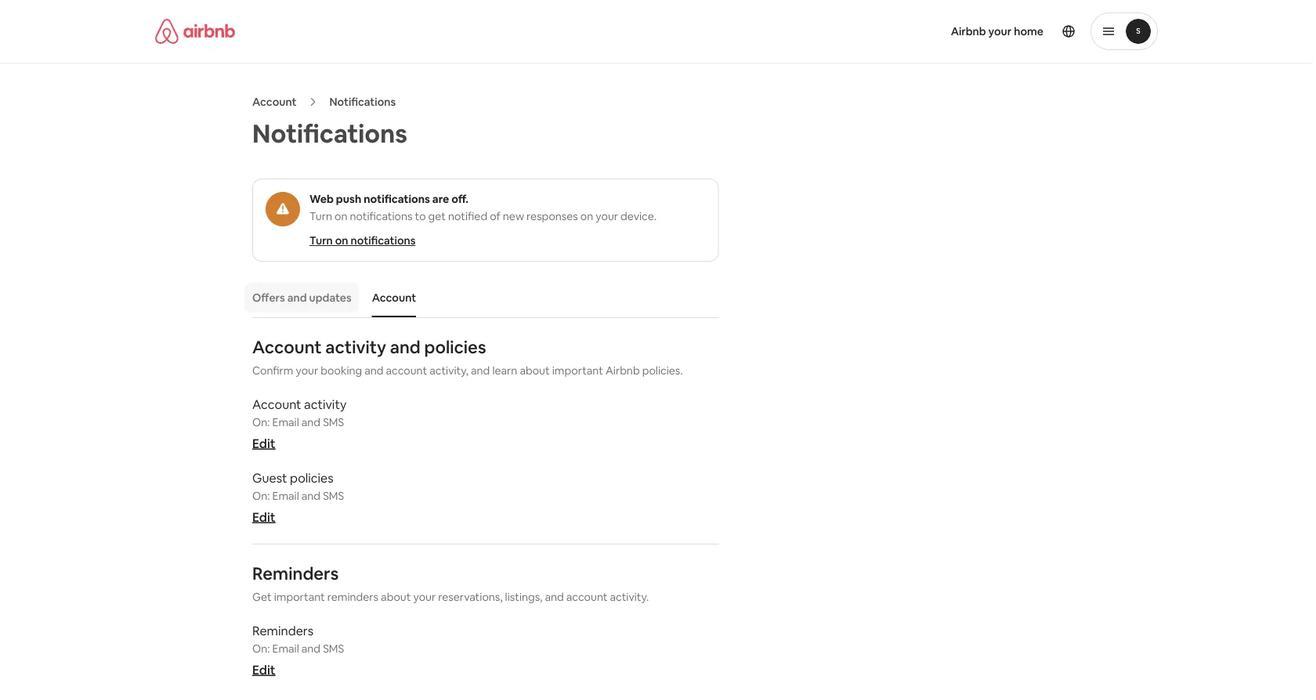 Task type: describe. For each thing, give the bounding box(es) containing it.
sms for activity
[[323, 415, 344, 430]]

account inside account activity and policies confirm your booking and account activity, and learn about important airbnb policies.
[[386, 364, 427, 378]]

on: for account activity
[[252, 415, 270, 430]]

on: inside reminders on: email and sms edit
[[252, 642, 270, 656]]

your inside profile element
[[989, 24, 1012, 38]]

activity.
[[610, 590, 649, 604]]

policies.
[[642, 364, 683, 378]]

1 vertical spatial notifications
[[252, 117, 408, 150]]

account inside account activity and policies confirm your booking and account activity, and learn about important airbnb policies.
[[252, 336, 322, 358]]

learn
[[492, 364, 517, 378]]

0 vertical spatial notifications
[[329, 95, 396, 109]]

and inside reminders get important reminders about your reservations, listings, and account activity.
[[545, 590, 564, 604]]

activity for on:
[[304, 396, 347, 412]]

are
[[432, 192, 449, 206]]

group containing web push notifications are off.
[[252, 179, 719, 262]]

to
[[415, 209, 426, 223]]

profile element
[[676, 0, 1158, 63]]

and inside reminders on: email and sms edit
[[302, 642, 321, 656]]

device.
[[621, 209, 657, 223]]

turn on notifications button
[[310, 233, 416, 248]]

reminders for your
[[252, 562, 339, 585]]

web
[[310, 192, 334, 206]]

on inside button
[[335, 234, 348, 248]]

and inside guest policies on: email and sms edit
[[302, 489, 321, 503]]

2 edit button from the top
[[252, 509, 276, 525]]

off.
[[452, 192, 469, 206]]

airbnb inside account activity and policies confirm your booking and account activity, and learn about important airbnb policies.
[[606, 364, 640, 378]]

booking
[[321, 364, 362, 378]]

1 vertical spatial notifications
[[350, 209, 413, 223]]

activity for and
[[326, 336, 386, 358]]

home
[[1014, 24, 1044, 38]]

email for account
[[272, 415, 299, 430]]

on: for guest policies
[[252, 489, 270, 503]]

new
[[503, 209, 524, 223]]

confirm
[[252, 364, 293, 378]]

about inside reminders get important reminders about your reservations, listings, and account activity.
[[381, 590, 411, 604]]

notifications element
[[245, 278, 719, 687]]

and inside account activity on: email and sms edit
[[302, 415, 321, 430]]

guest
[[252, 470, 287, 486]]

email inside reminders on: email and sms edit
[[272, 642, 299, 656]]

about inside account activity and policies confirm your booking and account activity, and learn about important airbnb policies.
[[520, 364, 550, 378]]

account inside button
[[372, 291, 416, 305]]

your inside web push notifications are off. turn on notifications to get notified of new responses on your device.
[[596, 209, 618, 223]]

web push notifications are off. turn on notifications to get notified of new responses on your device.
[[310, 192, 657, 223]]

email for guest
[[272, 489, 299, 503]]

sms inside reminders on: email and sms edit
[[323, 642, 344, 656]]

policies inside guest policies on: email and sms edit
[[290, 470, 334, 486]]

important inside reminders get important reminders about your reservations, listings, and account activity.
[[274, 590, 325, 604]]

account activity on: email and sms edit
[[252, 396, 347, 451]]



Task type: locate. For each thing, give the bounding box(es) containing it.
edit for guest
[[252, 509, 276, 525]]

policies inside account activity and policies confirm your booking and account activity, and learn about important airbnb policies.
[[424, 336, 486, 358]]

0 vertical spatial edit
[[252, 435, 276, 451]]

airbnb left home
[[951, 24, 986, 38]]

your left reservations,
[[413, 590, 436, 604]]

account inside reminders get important reminders about your reservations, listings, and account activity.
[[566, 590, 608, 604]]

airbnb inside profile element
[[951, 24, 986, 38]]

sms inside guest policies on: email and sms edit
[[323, 489, 344, 503]]

1 vertical spatial reminders
[[252, 623, 314, 639]]

2 vertical spatial email
[[272, 642, 299, 656]]

and inside button
[[287, 291, 307, 305]]

edit up guest
[[252, 435, 276, 451]]

1 edit from the top
[[252, 435, 276, 451]]

1 vertical spatial activity
[[304, 396, 347, 412]]

account inside account activity on: email and sms edit
[[252, 396, 301, 412]]

guest policies on: email and sms edit
[[252, 470, 344, 525]]

activity,
[[430, 364, 469, 378]]

2 vertical spatial edit button
[[252, 662, 276, 678]]

edit for account
[[252, 435, 276, 451]]

1 vertical spatial account
[[566, 590, 608, 604]]

3 edit button from the top
[[252, 662, 276, 678]]

on: down confirm
[[252, 415, 270, 430]]

activity down booking
[[304, 396, 347, 412]]

0 vertical spatial turn
[[310, 209, 332, 223]]

your inside account activity and policies confirm your booking and account activity, and learn about important airbnb policies.
[[296, 364, 318, 378]]

notifications for on
[[351, 234, 416, 248]]

reminders down get
[[252, 623, 314, 639]]

about right reminders
[[381, 590, 411, 604]]

on:
[[252, 415, 270, 430], [252, 489, 270, 503], [252, 642, 270, 656]]

offers and updates button
[[245, 283, 359, 313]]

3 email from the top
[[272, 642, 299, 656]]

account
[[252, 95, 297, 109], [372, 291, 416, 305], [252, 336, 322, 358], [252, 396, 301, 412]]

notifications
[[329, 95, 396, 109], [252, 117, 408, 150]]

edit button for account activity and policies
[[252, 435, 276, 451]]

account activity and policies confirm your booking and account activity, and learn about important airbnb policies.
[[252, 336, 683, 378]]

account
[[386, 364, 427, 378], [566, 590, 608, 604]]

sms
[[323, 415, 344, 430], [323, 489, 344, 503], [323, 642, 344, 656]]

edit down get
[[252, 662, 276, 678]]

on: down get
[[252, 642, 270, 656]]

notifications inside button
[[351, 234, 416, 248]]

your left the device.
[[596, 209, 618, 223]]

2 turn from the top
[[310, 234, 333, 248]]

important right get
[[274, 590, 325, 604]]

edit button
[[252, 435, 276, 451], [252, 509, 276, 525], [252, 662, 276, 678]]

responses
[[527, 209, 578, 223]]

3 on: from the top
[[252, 642, 270, 656]]

reminders inside reminders get important reminders about your reservations, listings, and account activity.
[[252, 562, 339, 585]]

edit
[[252, 435, 276, 451], [252, 509, 276, 525], [252, 662, 276, 678]]

1 horizontal spatial important
[[552, 364, 603, 378]]

reminders
[[252, 562, 339, 585], [252, 623, 314, 639]]

edit inside account activity on: email and sms edit
[[252, 435, 276, 451]]

get
[[252, 590, 272, 604]]

3 edit from the top
[[252, 662, 276, 678]]

activity inside account activity on: email and sms edit
[[304, 396, 347, 412]]

2 edit from the top
[[252, 509, 276, 525]]

and
[[287, 291, 307, 305], [390, 336, 421, 358], [365, 364, 384, 378], [471, 364, 490, 378], [302, 415, 321, 430], [302, 489, 321, 503], [545, 590, 564, 604], [302, 642, 321, 656]]

notifications for push
[[364, 192, 430, 206]]

your right confirm
[[296, 364, 318, 378]]

2 email from the top
[[272, 489, 299, 503]]

tab list containing offers and updates
[[245, 278, 719, 317]]

account button
[[364, 283, 424, 313]]

0 horizontal spatial about
[[381, 590, 411, 604]]

reservations,
[[438, 590, 503, 604]]

airbnb your home link
[[942, 15, 1053, 48]]

1 horizontal spatial airbnb
[[951, 24, 986, 38]]

updates
[[309, 291, 352, 305]]

reminders get important reminders about your reservations, listings, and account activity.
[[252, 562, 649, 604]]

your
[[989, 24, 1012, 38], [596, 209, 618, 223], [296, 364, 318, 378], [413, 590, 436, 604]]

2 vertical spatial sms
[[323, 642, 344, 656]]

airbnb
[[951, 24, 986, 38], [606, 364, 640, 378]]

0 vertical spatial about
[[520, 364, 550, 378]]

activity inside account activity and policies confirm your booking and account activity, and learn about important airbnb policies.
[[326, 336, 386, 358]]

reminders for edit
[[252, 623, 314, 639]]

account left "activity,"
[[386, 364, 427, 378]]

0 vertical spatial email
[[272, 415, 299, 430]]

turn on notifications
[[310, 234, 416, 248]]

edit button down guest
[[252, 509, 276, 525]]

policies
[[424, 336, 486, 358], [290, 470, 334, 486]]

reminders inside reminders on: email and sms edit
[[252, 623, 314, 639]]

1 on: from the top
[[252, 415, 270, 430]]

1 reminders from the top
[[252, 562, 339, 585]]

2 on: from the top
[[252, 489, 270, 503]]

0 horizontal spatial airbnb
[[606, 364, 640, 378]]

notifications
[[364, 192, 430, 206], [350, 209, 413, 223], [351, 234, 416, 248]]

activity
[[326, 336, 386, 358], [304, 396, 347, 412]]

about
[[520, 364, 550, 378], [381, 590, 411, 604]]

push
[[336, 192, 361, 206]]

0 vertical spatial policies
[[424, 336, 486, 358]]

reminders up get
[[252, 562, 339, 585]]

important
[[552, 364, 603, 378], [274, 590, 325, 604]]

airbnb your home
[[951, 24, 1044, 38]]

1 email from the top
[[272, 415, 299, 430]]

1 horizontal spatial about
[[520, 364, 550, 378]]

offers
[[252, 291, 285, 305]]

0 vertical spatial airbnb
[[951, 24, 986, 38]]

group
[[252, 179, 719, 262]]

policies right guest
[[290, 470, 334, 486]]

0 vertical spatial reminders
[[252, 562, 339, 585]]

sms inside account activity on: email and sms edit
[[323, 415, 344, 430]]

1 vertical spatial important
[[274, 590, 325, 604]]

edit inside guest policies on: email and sms edit
[[252, 509, 276, 525]]

0 vertical spatial notifications
[[364, 192, 430, 206]]

your inside reminders get important reminders about your reservations, listings, and account activity.
[[413, 590, 436, 604]]

of
[[490, 209, 501, 223]]

important right learn
[[552, 364, 603, 378]]

2 vertical spatial on:
[[252, 642, 270, 656]]

notified
[[448, 209, 488, 223]]

2 reminders from the top
[[252, 623, 314, 639]]

reminders
[[327, 590, 379, 604]]

listings,
[[505, 590, 543, 604]]

edit button down get
[[252, 662, 276, 678]]

0 vertical spatial edit button
[[252, 435, 276, 451]]

1 vertical spatial turn
[[310, 234, 333, 248]]

airbnb left policies.
[[606, 364, 640, 378]]

1 sms from the top
[[323, 415, 344, 430]]

0 horizontal spatial important
[[274, 590, 325, 604]]

account link
[[252, 95, 297, 109]]

1 vertical spatial sms
[[323, 489, 344, 503]]

reminders on: email and sms edit
[[252, 623, 344, 678]]

policies up "activity,"
[[424, 336, 486, 358]]

turn inside turn on notifications button
[[310, 234, 333, 248]]

your left home
[[989, 24, 1012, 38]]

3 sms from the top
[[323, 642, 344, 656]]

1 vertical spatial on:
[[252, 489, 270, 503]]

turn
[[310, 209, 332, 223], [310, 234, 333, 248]]

0 vertical spatial sms
[[323, 415, 344, 430]]

1 horizontal spatial account
[[566, 590, 608, 604]]

on: inside guest policies on: email and sms edit
[[252, 489, 270, 503]]

email inside account activity on: email and sms edit
[[272, 415, 299, 430]]

sms for policies
[[323, 489, 344, 503]]

turn inside web push notifications are off. turn on notifications to get notified of new responses on your device.
[[310, 209, 332, 223]]

notifications down to
[[351, 234, 416, 248]]

1 vertical spatial about
[[381, 590, 411, 604]]

account left activity.
[[566, 590, 608, 604]]

on
[[335, 209, 348, 223], [581, 209, 593, 223], [335, 234, 348, 248]]

on: inside account activity on: email and sms edit
[[252, 415, 270, 430]]

1 vertical spatial policies
[[290, 470, 334, 486]]

1 vertical spatial airbnb
[[606, 364, 640, 378]]

edit down guest
[[252, 509, 276, 525]]

0 horizontal spatial policies
[[290, 470, 334, 486]]

0 horizontal spatial account
[[386, 364, 427, 378]]

edit button for reminders
[[252, 662, 276, 678]]

1 vertical spatial edit
[[252, 509, 276, 525]]

2 sms from the top
[[323, 489, 344, 503]]

email
[[272, 415, 299, 430], [272, 489, 299, 503], [272, 642, 299, 656]]

get
[[428, 209, 446, 223]]

1 turn from the top
[[310, 209, 332, 223]]

1 horizontal spatial policies
[[424, 336, 486, 358]]

offers and updates
[[252, 291, 352, 305]]

email inside guest policies on: email and sms edit
[[272, 489, 299, 503]]

0 vertical spatial activity
[[326, 336, 386, 358]]

account tab panel
[[252, 336, 719, 687]]

on: down guest
[[252, 489, 270, 503]]

notifications up turn on notifications on the left
[[350, 209, 413, 223]]

1 vertical spatial email
[[272, 489, 299, 503]]

0 vertical spatial account
[[386, 364, 427, 378]]

edit inside reminders on: email and sms edit
[[252, 662, 276, 678]]

notifications up to
[[364, 192, 430, 206]]

activity up booking
[[326, 336, 386, 358]]

1 edit button from the top
[[252, 435, 276, 451]]

0 vertical spatial important
[[552, 364, 603, 378]]

2 vertical spatial notifications
[[351, 234, 416, 248]]

1 vertical spatial edit button
[[252, 509, 276, 525]]

tab list
[[245, 278, 719, 317]]

edit button up guest
[[252, 435, 276, 451]]

important inside account activity and policies confirm your booking and account activity, and learn about important airbnb policies.
[[552, 364, 603, 378]]

0 vertical spatial on:
[[252, 415, 270, 430]]

about right learn
[[520, 364, 550, 378]]

2 vertical spatial edit
[[252, 662, 276, 678]]



Task type: vqa. For each thing, say whether or not it's contained in the screenshot.
Any
no



